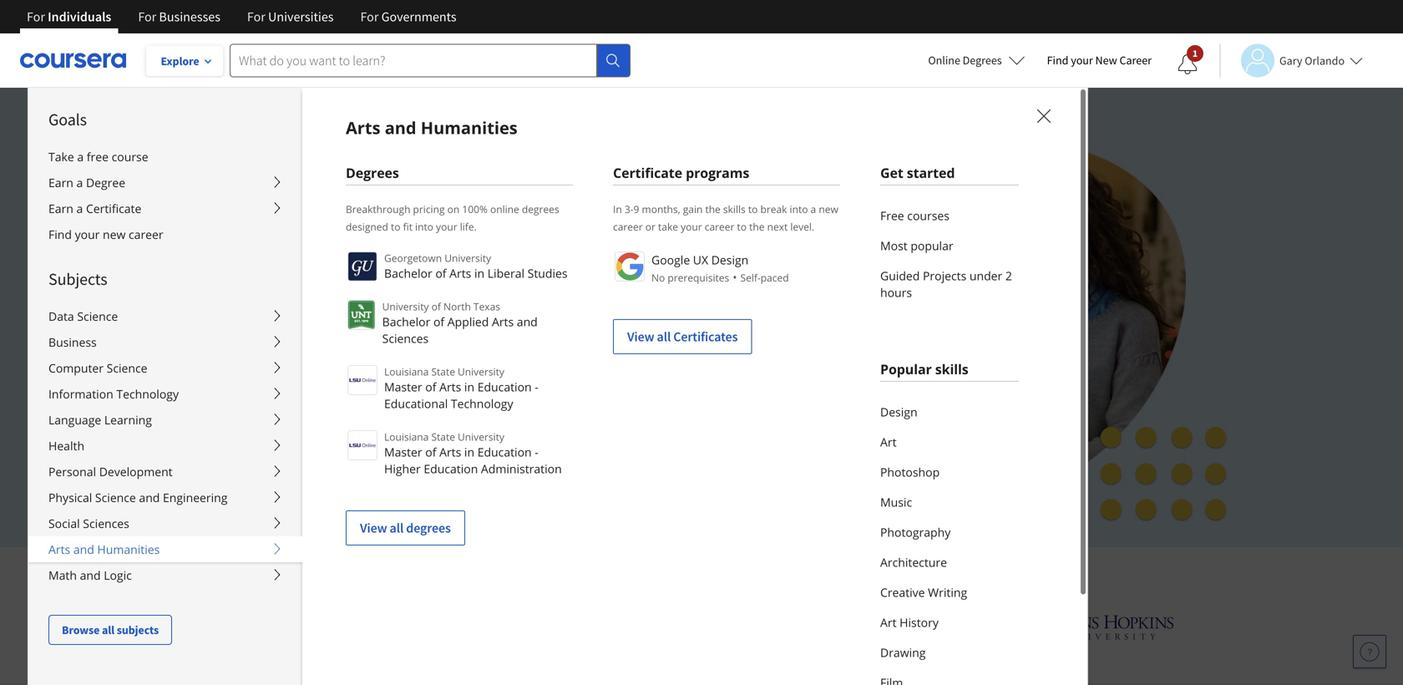 Task type: vqa. For each thing, say whether or not it's contained in the screenshot.
your
yes



Task type: describe. For each thing, give the bounding box(es) containing it.
personal
[[48, 464, 96, 480]]

math and logic
[[48, 567, 132, 583]]

get started
[[881, 164, 955, 182]]

in inside louisiana state university master of arts in education - higher education administration
[[464, 444, 475, 460]]

georgetown university logo image
[[348, 251, 378, 282]]

of left north
[[432, 300, 441, 313]]

prerequisites
[[668, 271, 730, 284]]

programs
[[686, 164, 750, 182]]

new inside in 3-9 months, gain the skills to break into a new career or take your career to the next level.
[[819, 202, 839, 216]]

businesses
[[159, 8, 221, 25]]

university inside 'louisiana state university master of arts in education - educational technology'
[[458, 365, 505, 378]]

leading
[[528, 560, 596, 587]]

in inside 'louisiana state university master of arts in education - educational technology'
[[464, 379, 475, 395]]

louisiana for master of arts in education - higher education administration
[[384, 430, 429, 444]]

hours
[[881, 284, 912, 300]]

self-
[[741, 271, 761, 284]]

view all certificates link
[[613, 319, 752, 354]]

view all degrees
[[360, 520, 451, 536]]

leading universities and companies with coursera plus
[[523, 560, 1036, 587]]

view all degrees link
[[346, 511, 465, 546]]

guarantee
[[439, 452, 499, 468]]

creative writing
[[881, 584, 968, 600]]

course
[[112, 149, 148, 165]]

all for subjects
[[102, 622, 115, 638]]

higher
[[384, 461, 421, 477]]

social sciences button
[[28, 511, 302, 536]]

list for started
[[881, 201, 1019, 307]]

education for technology
[[478, 379, 532, 395]]

photoshop
[[881, 464, 940, 480]]

to left break
[[749, 202, 758, 216]]

guided projects under 2 hours
[[881, 268, 1013, 300]]

design link
[[881, 397, 1019, 427]]

popular
[[911, 238, 954, 254]]

math and logic button
[[28, 562, 302, 588]]

physical science and engineering button
[[28, 485, 302, 511]]

for for universities
[[247, 8, 266, 25]]

humanities inside arts and humanities menu item
[[421, 116, 518, 139]]

- for master of arts in education - educational technology
[[535, 379, 539, 395]]

browse
[[62, 622, 100, 638]]

popular skills
[[881, 360, 969, 378]]

bachelor inside the georgetown university bachelor of arts in liberal studies
[[384, 265, 433, 281]]

arts inside 'louisiana state university master of arts in education - educational technology'
[[440, 379, 461, 395]]

new
[[1096, 53, 1118, 68]]

guided
[[881, 268, 920, 284]]

find your new career
[[48, 226, 163, 242]]

1 horizontal spatial the
[[750, 220, 765, 234]]

•
[[733, 269, 737, 285]]

all for degrees
[[390, 520, 404, 536]]

cancel
[[288, 375, 325, 390]]

earn for earn a certificate
[[48, 201, 73, 216]]

2 vertical spatial education
[[424, 461, 478, 477]]

google
[[652, 252, 690, 268]]

free inside list
[[881, 208, 905, 224]]

development
[[99, 464, 173, 480]]

music
[[881, 494, 913, 510]]

1 horizontal spatial career
[[613, 220, 643, 234]]

/month, cancel anytime
[[237, 375, 376, 390]]

popular
[[881, 360, 932, 378]]

data science
[[48, 308, 118, 324]]

louisiana state university logo image for master of arts in education - higher education administration
[[348, 430, 378, 460]]

arts up coursera plus image
[[346, 116, 381, 139]]

online
[[929, 53, 961, 68]]

breakthrough
[[346, 202, 411, 216]]

find your new career link
[[1039, 50, 1161, 71]]

writing
[[928, 584, 968, 600]]

arts inside university of north texas bachelor of applied arts and sciences
[[492, 314, 514, 330]]

a inside in 3-9 months, gain the skills to break into a new career or take your career to the next level.
[[811, 202, 817, 216]]

university inside the georgetown university bachelor of arts in liberal studies
[[445, 251, 491, 265]]

designed
[[346, 220, 388, 234]]

humanities inside arts and humanities dropdown button
[[97, 541, 160, 557]]

louisiana for master of arts in education - educational technology
[[384, 365, 429, 378]]

to inside breakthrough pricing on 100% online degrees designed to fit into your life.
[[391, 220, 401, 234]]

in
[[613, 202, 622, 216]]

social sciences
[[48, 516, 129, 531]]

free courses link
[[881, 201, 1019, 231]]

list for skills
[[881, 397, 1019, 685]]

georgetown university bachelor of arts in liberal studies
[[384, 251, 568, 281]]

master for higher
[[384, 444, 422, 460]]

your inside in 3-9 months, gain the skills to break into a new career or take your career to the next level.
[[681, 220, 702, 234]]

of inside louisiana state university master of arts in education - higher education administration
[[425, 444, 437, 460]]

louisiana state university logo image for master of arts in education - educational technology
[[348, 365, 378, 395]]

design inside design link
[[881, 404, 918, 420]]

earn for earn a degree
[[48, 175, 73, 191]]

free
[[87, 149, 109, 165]]

studies
[[528, 265, 568, 281]]

administration
[[481, 461, 562, 477]]

of inside 'louisiana state university master of arts in education - educational technology'
[[425, 379, 437, 395]]

degree
[[86, 175, 125, 191]]

in inside the georgetown university bachelor of arts in liberal studies
[[475, 265, 485, 281]]

education for education
[[478, 444, 532, 460]]

explore button
[[146, 46, 223, 76]]

certificates
[[674, 328, 738, 345]]

bachelor inside university of north texas bachelor of applied arts and sciences
[[382, 314, 431, 330]]

paced
[[761, 271, 789, 284]]

view for view all degrees
[[360, 520, 387, 536]]

degrees inside list
[[406, 520, 451, 536]]

included
[[635, 264, 708, 289]]

start 7-day free trial button
[[217, 401, 392, 441]]

degrees inside arts and humanities menu item
[[346, 164, 399, 182]]

creative writing link
[[881, 577, 1019, 607]]

technology inside 'louisiana state university master of arts in education - educational technology'
[[451, 396, 513, 412]]

online degrees
[[929, 53, 1002, 68]]

into for degrees
[[415, 220, 434, 234]]

take a free course
[[48, 149, 148, 165]]

for for governments
[[361, 8, 379, 25]]

explore
[[161, 53, 199, 69]]

north
[[444, 300, 471, 313]]

world-
[[450, 235, 505, 260]]

new inside find your new career link
[[103, 226, 126, 242]]

health
[[48, 438, 84, 454]]

trial
[[339, 413, 365, 430]]

university of illinois at urbana-champaign image
[[229, 614, 360, 640]]

photography
[[881, 524, 951, 540]]

in 3-9 months, gain the skills to break into a new career or take your career to the next level.
[[613, 202, 839, 234]]

and inside unlimited access to 7,000+ world-class courses, hands-on projects, and job-ready certificate programs—all included in your subscription
[[295, 264, 328, 289]]

for individuals
[[27, 8, 111, 25]]

degrees inside breakthrough pricing on 100% online degrees designed to fit into your life.
[[522, 202, 559, 216]]

science for data
[[77, 308, 118, 324]]

for for businesses
[[138, 8, 156, 25]]

individuals
[[48, 8, 111, 25]]

art history
[[881, 615, 939, 630]]

hec paris image
[[904, 610, 962, 644]]

free inside "button"
[[311, 413, 336, 430]]

2
[[1006, 268, 1013, 284]]

georgetown
[[384, 251, 442, 265]]

online degrees button
[[915, 42, 1039, 79]]

subscription
[[261, 293, 367, 318]]

master for educational
[[384, 379, 422, 395]]

art link
[[881, 427, 1019, 457]]

gary orlando button
[[1220, 44, 1364, 77]]

of down north
[[434, 314, 445, 330]]

pricing
[[413, 202, 445, 216]]

1
[[1193, 47, 1198, 60]]

months,
[[642, 202, 681, 216]]

texas
[[474, 300, 500, 313]]

logic
[[104, 567, 132, 583]]

to left next
[[737, 220, 747, 234]]

/month,
[[237, 375, 285, 390]]

history
[[900, 615, 939, 630]]

/year with 14-day money-back guarantee button
[[217, 451, 499, 469]]

day inside button
[[340, 452, 361, 468]]

university of north texas bachelor of applied arts and sciences
[[382, 300, 538, 346]]



Task type: locate. For each thing, give the bounding box(es) containing it.
1 horizontal spatial on
[[686, 235, 708, 260]]

art for art
[[881, 434, 897, 450]]

louisiana state university logo image
[[348, 365, 378, 395], [348, 430, 378, 460]]

1 vertical spatial view
[[360, 520, 387, 536]]

coursera
[[907, 560, 992, 587]]

skills inside in 3-9 months, gain the skills to break into a new career or take your career to the next level.
[[723, 202, 746, 216]]

into right fit
[[415, 220, 434, 234]]

drawing link
[[881, 638, 1019, 668]]

arts right back on the bottom of the page
[[440, 444, 461, 460]]

1 vertical spatial new
[[103, 226, 126, 242]]

0 horizontal spatial sciences
[[83, 516, 129, 531]]

list
[[881, 201, 1019, 307], [881, 397, 1019, 685]]

of inside the georgetown university bachelor of arts in liberal studies
[[436, 265, 447, 281]]

for left 'universities'
[[247, 8, 266, 25]]

0 vertical spatial skills
[[723, 202, 746, 216]]

in down university of north texas bachelor of applied arts and sciences
[[464, 379, 475, 395]]

0 horizontal spatial technology
[[116, 386, 179, 402]]

art up photoshop
[[881, 434, 897, 450]]

2 list from the top
[[881, 397, 1019, 685]]

health button
[[28, 433, 302, 459]]

arts inside dropdown button
[[48, 541, 70, 557]]

a for free
[[77, 149, 84, 165]]

certificate programs
[[613, 164, 750, 182]]

language learning
[[48, 412, 152, 428]]

for for individuals
[[27, 8, 45, 25]]

skills up design link
[[936, 360, 969, 378]]

earn down take
[[48, 175, 73, 191]]

2 horizontal spatial all
[[657, 328, 671, 345]]

life.
[[460, 220, 477, 234]]

2 for from the left
[[138, 8, 156, 25]]

earn a certificate button
[[28, 196, 302, 221]]

master inside 'louisiana state university master of arts in education - educational technology'
[[384, 379, 422, 395]]

louisiana inside 'louisiana state university master of arts in education - educational technology'
[[384, 365, 429, 378]]

for universities
[[247, 8, 334, 25]]

a left "free"
[[77, 149, 84, 165]]

all right browse
[[102, 622, 115, 638]]

free up most
[[881, 208, 905, 224]]

1 state from the top
[[432, 365, 455, 378]]

0 vertical spatial earn
[[48, 175, 73, 191]]

1 vertical spatial sciences
[[83, 516, 129, 531]]

0 vertical spatial all
[[657, 328, 671, 345]]

science
[[77, 308, 118, 324], [107, 360, 147, 376], [95, 490, 136, 505]]

view inside 'link'
[[627, 328, 655, 345]]

arts inside louisiana state university master of arts in education - higher education administration
[[440, 444, 461, 460]]

a inside dropdown button
[[76, 201, 83, 216]]

humanities up '100%'
[[421, 116, 518, 139]]

1 horizontal spatial sciences
[[382, 330, 429, 346]]

1 list from the top
[[881, 201, 1019, 307]]

technology inside dropdown button
[[116, 386, 179, 402]]

browse all subjects
[[62, 622, 159, 638]]

and up subscription on the left
[[295, 264, 328, 289]]

What do you want to learn? text field
[[230, 44, 597, 77]]

1 horizontal spatial find
[[1047, 53, 1069, 68]]

1 vertical spatial design
[[881, 404, 918, 420]]

all inside 'link'
[[657, 328, 671, 345]]

0 vertical spatial science
[[77, 308, 118, 324]]

science for physical
[[95, 490, 136, 505]]

unlimited access to 7,000+ world-class courses, hands-on projects, and job-ready certificate programs—all included in your subscription
[[217, 235, 729, 318]]

on up prerequisites
[[686, 235, 708, 260]]

career up ux
[[705, 220, 735, 234]]

university down applied
[[458, 365, 505, 378]]

architecture link
[[881, 547, 1019, 577]]

degrees inside popup button
[[963, 53, 1002, 68]]

0 horizontal spatial all
[[102, 622, 115, 638]]

1 horizontal spatial view
[[627, 328, 655, 345]]

0 horizontal spatial free
[[311, 413, 336, 430]]

2 horizontal spatial career
[[705, 220, 735, 234]]

state up back on the bottom of the page
[[432, 430, 455, 444]]

0 vertical spatial master
[[384, 379, 422, 395]]

university inside louisiana state university master of arts in education - higher education administration
[[458, 430, 505, 444]]

computer science
[[48, 360, 147, 376]]

for left individuals
[[27, 8, 45, 25]]

0 vertical spatial on
[[448, 202, 460, 216]]

and left companies
[[713, 560, 749, 587]]

and inside 'popup button'
[[80, 567, 101, 583]]

all
[[657, 328, 671, 345], [390, 520, 404, 536], [102, 622, 115, 638]]

unlimited
[[217, 235, 301, 260]]

with left 14-
[[293, 452, 320, 468]]

to left fit
[[391, 220, 401, 234]]

social
[[48, 516, 80, 531]]

science up business
[[77, 308, 118, 324]]

arts inside the georgetown university bachelor of arts in liberal studies
[[450, 265, 472, 281]]

banner navigation
[[13, 0, 470, 33]]

into inside in 3-9 months, gain the skills to break into a new career or take your career to the next level.
[[790, 202, 808, 216]]

louisiana state university logo image down trial
[[348, 430, 378, 460]]

0 vertical spatial degrees
[[963, 53, 1002, 68]]

0 horizontal spatial degrees
[[346, 164, 399, 182]]

of
[[436, 265, 447, 281], [432, 300, 441, 313], [434, 314, 445, 330], [425, 379, 437, 395], [425, 444, 437, 460]]

1 vertical spatial degrees
[[346, 164, 399, 182]]

and left logic
[[80, 567, 101, 583]]

louisiana up educational
[[384, 365, 429, 378]]

- inside 'louisiana state university master of arts in education - educational technology'
[[535, 379, 539, 395]]

physical science and engineering
[[48, 490, 228, 505]]

anytime
[[328, 375, 376, 390]]

design up the •
[[712, 252, 749, 268]]

0 horizontal spatial on
[[448, 202, 460, 216]]

state
[[432, 365, 455, 378], [432, 430, 455, 444]]

sciences inside popup button
[[83, 516, 129, 531]]

start
[[244, 413, 273, 430]]

0 vertical spatial sciences
[[382, 330, 429, 346]]

0 vertical spatial -
[[535, 379, 539, 395]]

1 horizontal spatial into
[[790, 202, 808, 216]]

1 vertical spatial certificate
[[86, 201, 142, 216]]

your inside explore menu element
[[75, 226, 100, 242]]

architecture
[[881, 554, 947, 570]]

your left new on the right top
[[1071, 53, 1094, 68]]

and inside dropdown button
[[73, 541, 94, 557]]

arts and humanities group
[[28, 0, 1404, 685]]

get
[[881, 164, 904, 182]]

1 louisiana from the top
[[384, 365, 429, 378]]

science inside "computer science" popup button
[[107, 360, 147, 376]]

with inside button
[[293, 452, 320, 468]]

your inside unlimited access to 7,000+ world-class courses, hands-on projects, and job-ready certificate programs—all included in your subscription
[[217, 293, 256, 318]]

a down earn a degree
[[76, 201, 83, 216]]

degrees right online
[[963, 53, 1002, 68]]

0 vertical spatial arts and humanities
[[346, 116, 518, 139]]

sciences
[[382, 330, 429, 346], [83, 516, 129, 531]]

a inside popup button
[[76, 175, 83, 191]]

certificate up 9
[[613, 164, 683, 182]]

find your new career
[[1047, 53, 1152, 68]]

in left the •
[[713, 264, 729, 289]]

0 horizontal spatial day
[[287, 413, 308, 430]]

0 vertical spatial degrees
[[522, 202, 559, 216]]

arts down texas
[[492, 314, 514, 330]]

1 horizontal spatial skills
[[936, 360, 969, 378]]

degrees
[[522, 202, 559, 216], [406, 520, 451, 536]]

1 vertical spatial free
[[311, 413, 336, 430]]

career
[[1120, 53, 1152, 68]]

a for degree
[[76, 175, 83, 191]]

state for education
[[432, 430, 455, 444]]

browse all subjects button
[[48, 615, 172, 645]]

0 vertical spatial art
[[881, 434, 897, 450]]

1 horizontal spatial degrees
[[963, 53, 1002, 68]]

access
[[306, 235, 361, 260]]

0 vertical spatial list
[[881, 201, 1019, 307]]

1 horizontal spatial humanities
[[421, 116, 518, 139]]

to down the designed
[[366, 235, 384, 260]]

degrees
[[963, 53, 1002, 68], [346, 164, 399, 182]]

skills left break
[[723, 202, 746, 216]]

and down what do you want to learn? text box
[[385, 116, 417, 139]]

- inside louisiana state university master of arts in education - higher education administration
[[535, 444, 539, 460]]

1 vertical spatial bachelor
[[382, 314, 431, 330]]

arts and humanities menu item
[[302, 0, 1404, 685]]

louisiana up back on the bottom of the page
[[384, 430, 429, 444]]

university inside university of north texas bachelor of applied arts and sciences
[[382, 300, 429, 313]]

and inside university of north texas bachelor of applied arts and sciences
[[517, 314, 538, 330]]

earn a certificate
[[48, 201, 142, 216]]

3 for from the left
[[247, 8, 266, 25]]

1 horizontal spatial arts and humanities
[[346, 116, 518, 139]]

sciences down physical science and engineering
[[83, 516, 129, 531]]

arts down the world-
[[450, 265, 472, 281]]

1 vertical spatial with
[[861, 560, 901, 587]]

skills
[[723, 202, 746, 216], [936, 360, 969, 378]]

explore menu element
[[28, 88, 302, 645]]

view all degrees list
[[346, 250, 573, 546]]

1 vertical spatial -
[[535, 444, 539, 460]]

louisiana state university logo image up trial
[[348, 365, 378, 395]]

arts and humanities up logic
[[48, 541, 160, 557]]

1 vertical spatial the
[[750, 220, 765, 234]]

0 horizontal spatial degrees
[[406, 520, 451, 536]]

2 louisiana from the top
[[384, 430, 429, 444]]

0 vertical spatial with
[[293, 452, 320, 468]]

education inside 'louisiana state university master of arts in education - educational technology'
[[478, 379, 532, 395]]

1 vertical spatial earn
[[48, 201, 73, 216]]

view down higher
[[360, 520, 387, 536]]

and
[[385, 116, 417, 139], [295, 264, 328, 289], [517, 314, 538, 330], [139, 490, 160, 505], [73, 541, 94, 557], [713, 560, 749, 587], [80, 567, 101, 583]]

1 vertical spatial into
[[415, 220, 434, 234]]

for left "businesses"
[[138, 8, 156, 25]]

0 vertical spatial the
[[706, 202, 721, 216]]

free left trial
[[311, 413, 336, 430]]

design inside google ux design no prerequisites • self-paced
[[712, 252, 749, 268]]

louisiana state university master of arts in education - educational technology
[[384, 365, 539, 412]]

1 horizontal spatial day
[[340, 452, 361, 468]]

hands-
[[627, 235, 686, 260]]

2 - from the top
[[535, 444, 539, 460]]

gain
[[683, 202, 703, 216]]

0 horizontal spatial new
[[103, 226, 126, 242]]

all inside button
[[102, 622, 115, 638]]

all for certificates
[[657, 328, 671, 345]]

1 button
[[1165, 44, 1212, 84]]

projects,
[[217, 264, 291, 289]]

1 horizontal spatial all
[[390, 520, 404, 536]]

0 vertical spatial day
[[287, 413, 308, 430]]

master
[[384, 379, 422, 395], [384, 444, 422, 460]]

design down popular at right
[[881, 404, 918, 420]]

show notifications image
[[1178, 54, 1198, 74]]

- for master of arts in education - higher education administration
[[535, 444, 539, 460]]

of down georgetown
[[436, 265, 447, 281]]

day left money-
[[340, 452, 361, 468]]

into for certificate programs
[[790, 202, 808, 216]]

list containing free courses
[[881, 201, 1019, 307]]

certificate up 'find your new career'
[[86, 201, 142, 216]]

music link
[[881, 487, 1019, 517]]

into up level.
[[790, 202, 808, 216]]

take
[[658, 220, 678, 234]]

coursera image
[[20, 47, 126, 74]]

4 for from the left
[[361, 8, 379, 25]]

career inside explore menu element
[[129, 226, 163, 242]]

and down 'social sciences'
[[73, 541, 94, 557]]

language
[[48, 412, 101, 428]]

arts and humanities
[[346, 116, 518, 139], [48, 541, 160, 557]]

science down "personal development"
[[95, 490, 136, 505]]

all inside list
[[390, 520, 404, 536]]

university up guarantee
[[458, 430, 505, 444]]

sciences down ready
[[382, 330, 429, 346]]

1 horizontal spatial technology
[[451, 396, 513, 412]]

all left certificates
[[657, 328, 671, 345]]

most
[[881, 238, 908, 254]]

2 state from the top
[[432, 430, 455, 444]]

earn inside earn a degree popup button
[[48, 175, 73, 191]]

certificate inside earn a certificate dropdown button
[[86, 201, 142, 216]]

a left degree
[[76, 175, 83, 191]]

projects
[[923, 268, 967, 284]]

for left governments
[[361, 8, 379, 25]]

louisiana inside louisiana state university master of arts in education - higher education administration
[[384, 430, 429, 444]]

0 vertical spatial bachelor
[[384, 265, 433, 281]]

view inside list
[[360, 520, 387, 536]]

sciences inside university of north texas bachelor of applied arts and sciences
[[382, 330, 429, 346]]

None search field
[[230, 44, 631, 77]]

view down no
[[627, 328, 655, 345]]

your down gain
[[681, 220, 702, 234]]

coursera plus image
[[217, 157, 472, 182]]

university down ready
[[382, 300, 429, 313]]

1 vertical spatial arts and humanities
[[48, 541, 160, 557]]

0 vertical spatial find
[[1047, 53, 1069, 68]]

1 vertical spatial find
[[48, 226, 72, 242]]

0 horizontal spatial the
[[706, 202, 721, 216]]

1 vertical spatial degrees
[[406, 520, 451, 536]]

next
[[768, 220, 788, 234]]

0 vertical spatial new
[[819, 202, 839, 216]]

certificate inside arts and humanities menu item
[[613, 164, 683, 182]]

earn inside earn a certificate dropdown button
[[48, 201, 73, 216]]

to inside unlimited access to 7,000+ world-class courses, hands-on projects, and job-ready certificate programs—all included in your subscription
[[366, 235, 384, 260]]

ux
[[693, 252, 709, 268]]

0 vertical spatial into
[[790, 202, 808, 216]]

1 horizontal spatial new
[[819, 202, 839, 216]]

for businesses
[[138, 8, 221, 25]]

0 vertical spatial education
[[478, 379, 532, 395]]

find for find your new career
[[48, 226, 72, 242]]

1 vertical spatial on
[[686, 235, 708, 260]]

help center image
[[1360, 642, 1380, 662]]

information technology
[[48, 386, 179, 402]]

2 vertical spatial science
[[95, 490, 136, 505]]

new down earn a certificate
[[103, 226, 126, 242]]

state inside 'louisiana state university master of arts in education - educational technology'
[[432, 365, 455, 378]]

find for find your new career
[[1047, 53, 1069, 68]]

1 - from the top
[[535, 379, 539, 395]]

science inside data science dropdown button
[[77, 308, 118, 324]]

find inside explore menu element
[[48, 226, 72, 242]]

state inside louisiana state university master of arts in education - higher education administration
[[432, 430, 455, 444]]

2 louisiana state university logo image from the top
[[348, 430, 378, 460]]

0 horizontal spatial find
[[48, 226, 72, 242]]

0 horizontal spatial with
[[293, 452, 320, 468]]

1 horizontal spatial degrees
[[522, 202, 559, 216]]

your left life.
[[436, 220, 458, 234]]

1 vertical spatial louisiana
[[384, 430, 429, 444]]

1 vertical spatial humanities
[[97, 541, 160, 557]]

0 horizontal spatial humanities
[[97, 541, 160, 557]]

arts and humanities inside menu item
[[346, 116, 518, 139]]

of left guarantee
[[425, 444, 437, 460]]

2 art from the top
[[881, 615, 897, 630]]

or
[[646, 220, 656, 234]]

1 vertical spatial art
[[881, 615, 897, 630]]

education right higher
[[424, 461, 478, 477]]

subjects
[[117, 622, 159, 638]]

1 vertical spatial education
[[478, 444, 532, 460]]

state for technology
[[432, 365, 455, 378]]

close image
[[1033, 104, 1054, 126], [1034, 105, 1055, 127]]

day inside "button"
[[287, 413, 308, 430]]

partnername logo image
[[615, 251, 645, 282]]

degrees down higher
[[406, 520, 451, 536]]

with down the 'photography'
[[861, 560, 901, 587]]

0 vertical spatial state
[[432, 365, 455, 378]]

a up level.
[[811, 202, 817, 216]]

humanities up logic
[[97, 541, 160, 557]]

1 louisiana state university logo image from the top
[[348, 365, 378, 395]]

breakthrough pricing on 100% online degrees designed to fit into your life.
[[346, 202, 559, 234]]

of up educational
[[425, 379, 437, 395]]

1 earn from the top
[[48, 175, 73, 191]]

0 horizontal spatial into
[[415, 220, 434, 234]]

gary
[[1280, 53, 1303, 68]]

0 vertical spatial free
[[881, 208, 905, 224]]

master inside louisiana state university master of arts in education - higher education administration
[[384, 444, 422, 460]]

into inside breakthrough pricing on 100% online degrees designed to fit into your life.
[[415, 220, 434, 234]]

1 vertical spatial master
[[384, 444, 422, 460]]

0 horizontal spatial certificate
[[86, 201, 142, 216]]

level.
[[791, 220, 815, 234]]

education up louisiana state university master of arts in education - higher education administration
[[478, 379, 532, 395]]

technology up language learning popup button
[[116, 386, 179, 402]]

arts up educational
[[440, 379, 461, 395]]

earn down earn a degree
[[48, 201, 73, 216]]

2 master from the top
[[384, 444, 422, 460]]

programs—all
[[508, 264, 630, 289]]

science up information technology at left
[[107, 360, 147, 376]]

new right break
[[819, 202, 839, 216]]

1 vertical spatial louisiana state university logo image
[[348, 430, 378, 460]]

your inside breakthrough pricing on 100% online degrees designed to fit into your life.
[[436, 220, 458, 234]]

the left next
[[750, 220, 765, 234]]

view for view all certificates
[[627, 328, 655, 345]]

1 horizontal spatial free
[[881, 208, 905, 224]]

back
[[408, 452, 436, 468]]

science inside physical science and engineering popup button
[[95, 490, 136, 505]]

arts and humanities inside dropdown button
[[48, 541, 160, 557]]

1 vertical spatial list
[[881, 397, 1019, 685]]

technology up louisiana state university master of arts in education - higher education administration
[[451, 396, 513, 412]]

day right the start
[[287, 413, 308, 430]]

companies
[[754, 560, 856, 587]]

louisiana state university master of arts in education - higher education administration
[[384, 430, 562, 477]]

your down earn a certificate
[[75, 226, 100, 242]]

0 vertical spatial view
[[627, 328, 655, 345]]

1 vertical spatial skills
[[936, 360, 969, 378]]

data science button
[[28, 303, 302, 329]]

personal development
[[48, 464, 173, 480]]

in down the world-
[[475, 265, 485, 281]]

university down life.
[[445, 251, 491, 265]]

0 vertical spatial louisiana state university logo image
[[348, 365, 378, 395]]

on left '100%'
[[448, 202, 460, 216]]

2 vertical spatial all
[[102, 622, 115, 638]]

9
[[634, 202, 640, 216]]

1 horizontal spatial with
[[861, 560, 901, 587]]

0 horizontal spatial skills
[[723, 202, 746, 216]]

1 art from the top
[[881, 434, 897, 450]]

14-
[[323, 452, 340, 468]]

started
[[907, 164, 955, 182]]

art left history
[[881, 615, 897, 630]]

1 horizontal spatial certificate
[[613, 164, 683, 182]]

science for computer
[[107, 360, 147, 376]]

university of north texas logo image
[[348, 300, 376, 330]]

1 for from the left
[[27, 8, 45, 25]]

0 horizontal spatial career
[[129, 226, 163, 242]]

degrees up breakthrough
[[346, 164, 399, 182]]

your down projects,
[[217, 293, 256, 318]]

1 horizontal spatial design
[[881, 404, 918, 420]]

0 vertical spatial humanities
[[421, 116, 518, 139]]

view all certificates list
[[613, 250, 841, 354]]

and inside popup button
[[139, 490, 160, 505]]

with
[[293, 452, 320, 468], [861, 560, 901, 587]]

0 vertical spatial design
[[712, 252, 749, 268]]

0 vertical spatial louisiana
[[384, 365, 429, 378]]

find down earn a certificate
[[48, 226, 72, 242]]

liberal
[[488, 265, 525, 281]]

bachelor down georgetown
[[384, 265, 433, 281]]

johns hopkins university image
[[1016, 612, 1175, 643]]

arts
[[346, 116, 381, 139], [450, 265, 472, 281], [492, 314, 514, 330], [440, 379, 461, 395], [440, 444, 461, 460], [48, 541, 70, 557]]

certificate
[[613, 164, 683, 182], [86, 201, 142, 216]]

a for certificate
[[76, 201, 83, 216]]

0 vertical spatial certificate
[[613, 164, 683, 182]]

1 vertical spatial science
[[107, 360, 147, 376]]

2 earn from the top
[[48, 201, 73, 216]]

list containing design
[[881, 397, 1019, 685]]

career down 3-
[[613, 220, 643, 234]]

7,000+
[[389, 235, 446, 260]]

in right back on the bottom of the page
[[464, 444, 475, 460]]

0 horizontal spatial design
[[712, 252, 749, 268]]

7-
[[276, 413, 287, 430]]

in inside unlimited access to 7,000+ world-class courses, hands-on projects, and job-ready certificate programs—all included in your subscription
[[713, 264, 729, 289]]

master up higher
[[384, 444, 422, 460]]

most popular
[[881, 238, 954, 254]]

art for art history
[[881, 615, 897, 630]]

on inside unlimited access to 7,000+ world-class courses, hands-on projects, and job-ready certificate programs—all included in your subscription
[[686, 235, 708, 260]]

find left new on the right top
[[1047, 53, 1069, 68]]

career down earn a certificate dropdown button
[[129, 226, 163, 242]]

and down studies
[[517, 314, 538, 330]]

1 master from the top
[[384, 379, 422, 395]]

1 vertical spatial all
[[390, 520, 404, 536]]

master up educational
[[384, 379, 422, 395]]

state up educational
[[432, 365, 455, 378]]

0 horizontal spatial arts and humanities
[[48, 541, 160, 557]]

on inside breakthrough pricing on 100% online degrees designed to fit into your life.
[[448, 202, 460, 216]]

the right gain
[[706, 202, 721, 216]]

bachelor right university of north texas logo
[[382, 314, 431, 330]]

education up "administration"
[[478, 444, 532, 460]]

learning
[[104, 412, 152, 428]]



